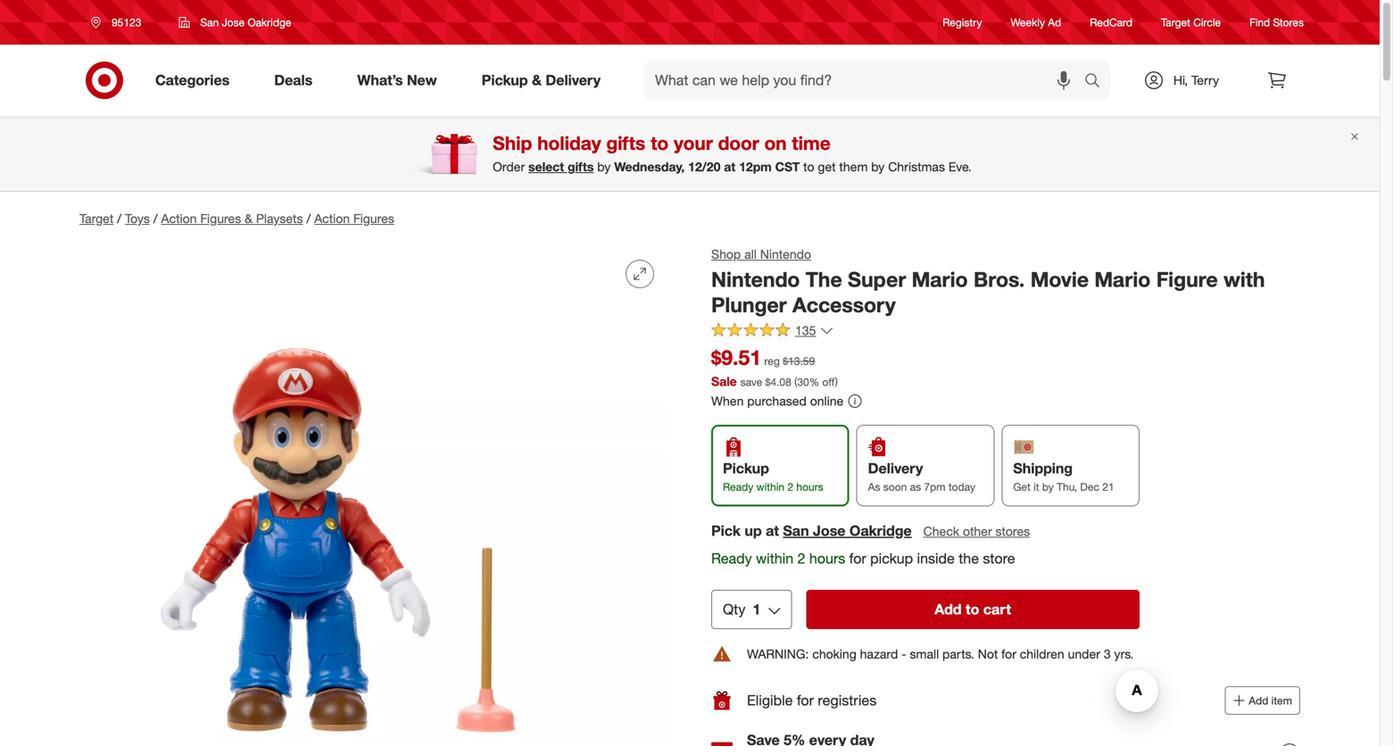 Task type: describe. For each thing, give the bounding box(es) containing it.
get
[[818, 159, 836, 175]]

12/20
[[689, 159, 721, 175]]

registries
[[818, 692, 877, 710]]

pickup for &
[[482, 72, 528, 89]]

0 horizontal spatial by
[[598, 159, 611, 175]]

pickup & delivery
[[482, 72, 601, 89]]

parts.
[[943, 647, 975, 662]]

what's new
[[357, 72, 437, 89]]

ready within 2 hours for pickup inside the store
[[712, 550, 1016, 567]]

add item button
[[1225, 687, 1301, 715]]

action figures & playsets link
[[161, 211, 303, 226]]

check other stores button
[[923, 522, 1032, 541]]

san jose oakridge button
[[784, 521, 912, 541]]

135
[[796, 323, 817, 338]]

1 figures from the left
[[200, 211, 241, 226]]

delivery as soon as 7pm today
[[869, 460, 976, 494]]

warning:
[[747, 647, 809, 662]]

4.08
[[771, 375, 792, 389]]

pickup for ready
[[723, 460, 770, 477]]

registry link
[[943, 15, 983, 30]]

2 inside the pickup ready within 2 hours
[[788, 481, 794, 494]]

target for target circle
[[1162, 16, 1191, 29]]

bros.
[[974, 267, 1025, 292]]

add to cart button
[[807, 590, 1140, 630]]

deals
[[274, 72, 313, 89]]

12pm
[[740, 159, 772, 175]]

1 vertical spatial at
[[766, 522, 780, 540]]

2 within from the top
[[756, 550, 794, 567]]

at inside the ship holiday gifts to your door on time order select gifts by wednesday, 12/20 at 12pm cst to get them by christmas eve.
[[724, 159, 736, 175]]

qty 1
[[723, 601, 761, 619]]

add to cart
[[935, 601, 1012, 619]]

warning: choking hazard - small parts. not for children under 3 yrs.
[[747, 647, 1134, 662]]

)
[[836, 375, 838, 389]]

pickup & delivery link
[[467, 61, 623, 100]]

$
[[766, 375, 771, 389]]

2 horizontal spatial for
[[1002, 647, 1017, 662]]

redcard
[[1091, 16, 1133, 29]]

95123
[[112, 16, 141, 29]]

within inside the pickup ready within 2 hours
[[757, 481, 785, 494]]

1 horizontal spatial for
[[850, 550, 867, 567]]

0 vertical spatial nintendo
[[761, 246, 812, 262]]

them
[[840, 159, 868, 175]]

hours inside the pickup ready within 2 hours
[[797, 481, 824, 494]]

1 vertical spatial oakridge
[[850, 522, 912, 540]]

get
[[1014, 481, 1031, 494]]

item
[[1272, 694, 1293, 708]]

search button
[[1077, 61, 1120, 104]]

2 action from the left
[[314, 211, 350, 226]]

time
[[792, 132, 831, 154]]

shipping
[[1014, 460, 1073, 477]]

target circle link
[[1162, 15, 1222, 30]]

qty
[[723, 601, 746, 619]]

find stores
[[1250, 16, 1305, 29]]

your
[[674, 132, 713, 154]]

find
[[1250, 16, 1271, 29]]

redcard link
[[1091, 15, 1133, 30]]

1 action from the left
[[161, 211, 197, 226]]

as
[[869, 481, 881, 494]]

inside
[[918, 550, 955, 567]]

on
[[765, 132, 787, 154]]

add item
[[1250, 694, 1293, 708]]

with
[[1224, 267, 1266, 292]]

1 horizontal spatial to
[[804, 159, 815, 175]]

135 link
[[712, 322, 834, 342]]

add for add to cart
[[935, 601, 962, 619]]

door
[[719, 132, 760, 154]]

2 figures from the left
[[354, 211, 395, 226]]

weekly ad
[[1011, 16, 1062, 29]]

store
[[984, 550, 1016, 567]]

1 vertical spatial 2
[[798, 550, 806, 567]]

7pm
[[925, 481, 946, 494]]

target / toys / action figures & playsets / action figures
[[79, 211, 395, 226]]

1 vertical spatial ready
[[712, 550, 752, 567]]

2 / from the left
[[153, 211, 158, 226]]

1 mario from the left
[[912, 267, 969, 292]]

1 horizontal spatial jose
[[814, 522, 846, 540]]

categories link
[[140, 61, 252, 100]]

& inside the pickup & delivery link
[[532, 72, 542, 89]]

%
[[810, 375, 820, 389]]

toys
[[125, 211, 150, 226]]

1 vertical spatial hours
[[810, 550, 846, 567]]

deals link
[[259, 61, 335, 100]]

2 mario from the left
[[1095, 267, 1151, 292]]

under
[[1069, 647, 1101, 662]]

yrs.
[[1115, 647, 1134, 662]]

stores
[[996, 524, 1031, 539]]

toys link
[[125, 211, 150, 226]]

cart
[[984, 601, 1012, 619]]

$9.51 reg $13.59 sale save $ 4.08 ( 30 % off )
[[712, 345, 838, 389]]

plunger
[[712, 293, 787, 318]]

pickup ready within 2 hours
[[723, 460, 824, 494]]

cst
[[776, 159, 800, 175]]

0 horizontal spatial to
[[651, 132, 669, 154]]

other
[[963, 524, 993, 539]]

hi, terry
[[1174, 72, 1220, 88]]

$13.59
[[783, 355, 815, 368]]

to inside button
[[966, 601, 980, 619]]

eve.
[[949, 159, 972, 175]]

shipping get it by thu, dec 21
[[1014, 460, 1115, 494]]

save
[[741, 375, 763, 389]]

1 horizontal spatial gifts
[[607, 132, 646, 154]]



Task type: vqa. For each thing, say whether or not it's contained in the screenshot.
packs
no



Task type: locate. For each thing, give the bounding box(es) containing it.
registry
[[943, 16, 983, 29]]

off
[[823, 375, 836, 389]]

target circle
[[1162, 16, 1222, 29]]

by right the it on the right
[[1043, 481, 1054, 494]]

add inside button
[[1250, 694, 1269, 708]]

all
[[745, 246, 757, 262]]

1 vertical spatial jose
[[814, 522, 846, 540]]

1 horizontal spatial at
[[766, 522, 780, 540]]

eligible for registries
[[747, 692, 877, 710]]

-
[[902, 647, 907, 662]]

0 horizontal spatial action
[[161, 211, 197, 226]]

0 horizontal spatial /
[[117, 211, 121, 226]]

1 vertical spatial &
[[245, 211, 253, 226]]

1 vertical spatial within
[[756, 550, 794, 567]]

0 vertical spatial within
[[757, 481, 785, 494]]

2 horizontal spatial to
[[966, 601, 980, 619]]

by right them
[[872, 159, 885, 175]]

1 vertical spatial delivery
[[869, 460, 924, 477]]

0 horizontal spatial gifts
[[568, 159, 594, 175]]

add for add item
[[1250, 694, 1269, 708]]

95123 button
[[79, 6, 160, 38]]

0 horizontal spatial san
[[200, 16, 219, 29]]

/ left the toys
[[117, 211, 121, 226]]

2 down pick up at san jose oakridge
[[798, 550, 806, 567]]

jose inside dropdown button
[[222, 16, 245, 29]]

stores
[[1274, 16, 1305, 29]]

holiday
[[538, 132, 601, 154]]

0 horizontal spatial for
[[797, 692, 814, 710]]

/ right playsets
[[307, 211, 311, 226]]

oakridge
[[248, 16, 292, 29], [850, 522, 912, 540]]

hours up pick up at san jose oakridge
[[797, 481, 824, 494]]

hours
[[797, 481, 824, 494], [810, 550, 846, 567]]

what's
[[357, 72, 403, 89]]

0 horizontal spatial figures
[[200, 211, 241, 226]]

to left cart at bottom
[[966, 601, 980, 619]]

0 vertical spatial jose
[[222, 16, 245, 29]]

when
[[712, 393, 744, 409]]

1 horizontal spatial san
[[784, 522, 810, 540]]

1 horizontal spatial action
[[314, 211, 350, 226]]

to up 'wednesday,'
[[651, 132, 669, 154]]

0 horizontal spatial delivery
[[546, 72, 601, 89]]

0 horizontal spatial at
[[724, 159, 736, 175]]

2 horizontal spatial /
[[307, 211, 311, 226]]

small
[[910, 647, 940, 662]]

check
[[924, 524, 960, 539]]

terry
[[1192, 72, 1220, 88]]

1 horizontal spatial pickup
[[723, 460, 770, 477]]

mario right "movie"
[[1095, 267, 1151, 292]]

order
[[493, 159, 525, 175]]

jose up categories link
[[222, 16, 245, 29]]

21
[[1103, 481, 1115, 494]]

dec
[[1081, 481, 1100, 494]]

/
[[117, 211, 121, 226], [153, 211, 158, 226], [307, 211, 311, 226]]

0 vertical spatial add
[[935, 601, 962, 619]]

0 vertical spatial &
[[532, 72, 542, 89]]

0 horizontal spatial mario
[[912, 267, 969, 292]]

within down the up
[[756, 550, 794, 567]]

at down door
[[724, 159, 736, 175]]

ready down pick
[[712, 550, 752, 567]]

(
[[795, 375, 798, 389]]

the
[[959, 550, 980, 567]]

3 / from the left
[[307, 211, 311, 226]]

1 horizontal spatial &
[[532, 72, 542, 89]]

for down san jose oakridge button
[[850, 550, 867, 567]]

check other stores
[[924, 524, 1031, 539]]

pick up at san jose oakridge
[[712, 522, 912, 540]]

as
[[911, 481, 922, 494]]

target for target / toys / action figures & playsets / action figures
[[79, 211, 114, 226]]

1 vertical spatial to
[[804, 159, 815, 175]]

by
[[598, 159, 611, 175], [872, 159, 885, 175], [1043, 481, 1054, 494]]

within
[[757, 481, 785, 494], [756, 550, 794, 567]]

san up categories link
[[200, 16, 219, 29]]

0 vertical spatial for
[[850, 550, 867, 567]]

0 horizontal spatial 2
[[788, 481, 794, 494]]

& left playsets
[[245, 211, 253, 226]]

0 vertical spatial target
[[1162, 16, 1191, 29]]

1 vertical spatial for
[[1002, 647, 1017, 662]]

hours down pick up at san jose oakridge
[[810, 550, 846, 567]]

0 vertical spatial san
[[200, 16, 219, 29]]

pickup
[[871, 550, 914, 567]]

target link
[[79, 211, 114, 226]]

delivery up holiday
[[546, 72, 601, 89]]

0 horizontal spatial jose
[[222, 16, 245, 29]]

gifts down holiday
[[568, 159, 594, 175]]

weekly ad link
[[1011, 15, 1062, 30]]

to left get
[[804, 159, 815, 175]]

ready up pick
[[723, 481, 754, 494]]

delivery up soon
[[869, 460, 924, 477]]

select
[[529, 159, 564, 175]]

2
[[788, 481, 794, 494], [798, 550, 806, 567]]

wednesday,
[[615, 159, 685, 175]]

target left circle
[[1162, 16, 1191, 29]]

categories
[[155, 72, 230, 89]]

0 horizontal spatial target
[[79, 211, 114, 226]]

0 vertical spatial hours
[[797, 481, 824, 494]]

/ right the toys
[[153, 211, 158, 226]]

find stores link
[[1250, 15, 1305, 30]]

oakridge up deals
[[248, 16, 292, 29]]

0 vertical spatial delivery
[[546, 72, 601, 89]]

1 horizontal spatial 2
[[798, 550, 806, 567]]

0 horizontal spatial &
[[245, 211, 253, 226]]

pickup up the up
[[723, 460, 770, 477]]

add inside button
[[935, 601, 962, 619]]

0 horizontal spatial add
[[935, 601, 962, 619]]

by down holiday
[[598, 159, 611, 175]]

1 vertical spatial add
[[1250, 694, 1269, 708]]

circle
[[1194, 16, 1222, 29]]

1 vertical spatial nintendo
[[712, 267, 800, 292]]

within up the up
[[757, 481, 785, 494]]

super
[[848, 267, 907, 292]]

ship holiday gifts to your door on time order select gifts by wednesday, 12/20 at 12pm cst to get them by christmas eve.
[[493, 132, 972, 175]]

weekly
[[1011, 16, 1046, 29]]

ready inside the pickup ready within 2 hours
[[723, 481, 754, 494]]

jose up ready within 2 hours for pickup inside the store
[[814, 522, 846, 540]]

1 horizontal spatial figures
[[354, 211, 395, 226]]

delivery
[[546, 72, 601, 89], [869, 460, 924, 477]]

movie
[[1031, 267, 1089, 292]]

target left the toys
[[79, 211, 114, 226]]

jose
[[222, 16, 245, 29], [814, 522, 846, 540]]

1 horizontal spatial mario
[[1095, 267, 1151, 292]]

action
[[161, 211, 197, 226], [314, 211, 350, 226]]

0 vertical spatial at
[[724, 159, 736, 175]]

accessory
[[793, 293, 896, 318]]

0 vertical spatial 2
[[788, 481, 794, 494]]

1 horizontal spatial delivery
[[869, 460, 924, 477]]

0 horizontal spatial oakridge
[[248, 16, 292, 29]]

1
[[753, 601, 761, 619]]

What can we help you find? suggestions appear below search field
[[645, 61, 1089, 100]]

0 vertical spatial gifts
[[607, 132, 646, 154]]

at right the up
[[766, 522, 780, 540]]

1 vertical spatial san
[[784, 522, 810, 540]]

1 horizontal spatial oakridge
[[850, 522, 912, 540]]

1 within from the top
[[757, 481, 785, 494]]

0 vertical spatial oakridge
[[248, 16, 292, 29]]

1 horizontal spatial by
[[872, 159, 885, 175]]

pickup up the ship
[[482, 72, 528, 89]]

children
[[1020, 647, 1065, 662]]

2 horizontal spatial by
[[1043, 481, 1054, 494]]

figures
[[200, 211, 241, 226], [354, 211, 395, 226]]

nintendo the super mario bros. movie mario figure with plunger accessory, 1 of 14 image
[[79, 246, 669, 747]]

action right toys 'link'
[[161, 211, 197, 226]]

1 horizontal spatial target
[[1162, 16, 1191, 29]]

&
[[532, 72, 542, 89], [245, 211, 253, 226]]

action right playsets
[[314, 211, 350, 226]]

0 vertical spatial ready
[[723, 481, 754, 494]]

& up the ship
[[532, 72, 542, 89]]

1 horizontal spatial add
[[1250, 694, 1269, 708]]

0 vertical spatial to
[[651, 132, 669, 154]]

up
[[745, 522, 762, 540]]

pickup
[[482, 72, 528, 89], [723, 460, 770, 477]]

1 horizontal spatial /
[[153, 211, 158, 226]]

0 vertical spatial pickup
[[482, 72, 528, 89]]

gifts up 'wednesday,'
[[607, 132, 646, 154]]

san inside dropdown button
[[200, 16, 219, 29]]

the
[[806, 267, 843, 292]]

pick
[[712, 522, 741, 540]]

what's new link
[[342, 61, 460, 100]]

oakridge inside dropdown button
[[248, 16, 292, 29]]

shop all nintendo nintendo the super mario bros. movie mario figure with plunger accessory
[[712, 246, 1266, 318]]

new
[[407, 72, 437, 89]]

nintendo right all
[[761, 246, 812, 262]]

christmas
[[889, 159, 946, 175]]

add left item
[[1250, 694, 1269, 708]]

1 / from the left
[[117, 211, 121, 226]]

for right the eligible
[[797, 692, 814, 710]]

by inside shipping get it by thu, dec 21
[[1043, 481, 1054, 494]]

playsets
[[256, 211, 303, 226]]

to
[[651, 132, 669, 154], [804, 159, 815, 175], [966, 601, 980, 619]]

delivery inside delivery as soon as 7pm today
[[869, 460, 924, 477]]

shop
[[712, 246, 741, 262]]

oakridge up the 'pickup'
[[850, 522, 912, 540]]

1 vertical spatial target
[[79, 211, 114, 226]]

2 vertical spatial to
[[966, 601, 980, 619]]

online
[[811, 393, 844, 409]]

0 horizontal spatial pickup
[[482, 72, 528, 89]]

pickup inside the pickup ready within 2 hours
[[723, 460, 770, 477]]

san right the up
[[784, 522, 810, 540]]

2 vertical spatial for
[[797, 692, 814, 710]]

purchased
[[748, 393, 807, 409]]

san jose oakridge button
[[167, 6, 303, 38]]

mario left "bros."
[[912, 267, 969, 292]]

search
[[1077, 73, 1120, 91]]

hazard
[[861, 647, 899, 662]]

for right "not"
[[1002, 647, 1017, 662]]

1 vertical spatial pickup
[[723, 460, 770, 477]]

hi,
[[1174, 72, 1189, 88]]

eligible
[[747, 692, 793, 710]]

sale
[[712, 374, 737, 389]]

san jose oakridge
[[200, 16, 292, 29]]

add up warning: choking hazard - small parts. not for children under 3 yrs.
[[935, 601, 962, 619]]

nintendo down all
[[712, 267, 800, 292]]

it
[[1034, 481, 1040, 494]]

ad
[[1049, 16, 1062, 29]]

2 up pick up at san jose oakridge
[[788, 481, 794, 494]]

1 vertical spatial gifts
[[568, 159, 594, 175]]



